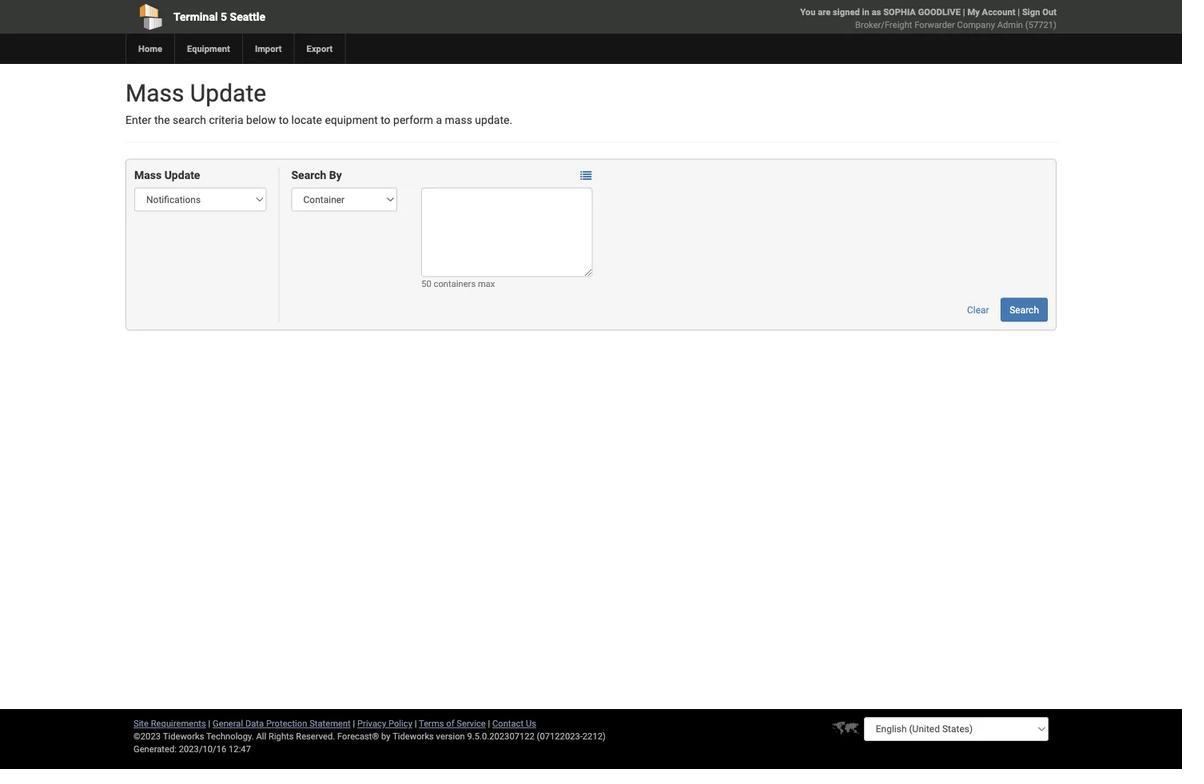 Task type: describe. For each thing, give the bounding box(es) containing it.
update for mass update enter the search criteria below to locate equipment to perform a mass update.
[[190, 79, 266, 107]]

general data protection statement link
[[213, 718, 351, 729]]

sophia
[[884, 7, 916, 17]]

search by
[[291, 169, 342, 182]]

show list image
[[581, 170, 592, 181]]

5
[[221, 10, 227, 23]]

criteria
[[209, 114, 244, 127]]

out
[[1043, 7, 1057, 17]]

home link
[[126, 34, 174, 64]]

2023/10/16
[[179, 744, 226, 754]]

mass update
[[134, 169, 200, 182]]

| up forecast®
[[353, 718, 355, 729]]

mass for mass update enter the search criteria below to locate equipment to perform a mass update.
[[126, 79, 184, 107]]

search
[[173, 114, 206, 127]]

| up 9.5.0.202307122
[[488, 718, 490, 729]]

| left my
[[963, 7, 965, 17]]

reserved.
[[296, 731, 335, 742]]

us
[[526, 718, 536, 729]]

goodlive
[[918, 7, 961, 17]]

all
[[256, 731, 266, 742]]

mass
[[445, 114, 472, 127]]

seattle
[[230, 10, 265, 23]]

my account link
[[968, 7, 1016, 17]]

| up tideworks
[[415, 718, 417, 729]]

terminal 5 seattle
[[173, 10, 265, 23]]

site requirements | general data protection statement | privacy policy | terms of service | contact us ©2023 tideworks technology. all rights reserved. forecast® by tideworks version 9.5.0.202307122 (07122023-2212) generated: 2023/10/16 12:47
[[134, 718, 606, 754]]

tideworks
[[393, 731, 434, 742]]

site requirements link
[[134, 718, 206, 729]]

forecast®
[[337, 731, 379, 742]]

privacy policy link
[[357, 718, 413, 729]]

export
[[307, 44, 333, 54]]

import
[[255, 44, 282, 54]]

equipment
[[325, 114, 378, 127]]

terminal
[[173, 10, 218, 23]]

general
[[213, 718, 243, 729]]

equipment
[[187, 44, 230, 54]]

broker/freight
[[855, 20, 913, 30]]

clear
[[967, 304, 990, 315]]

perform
[[393, 114, 433, 127]]

version
[[436, 731, 465, 742]]

mass for mass update
[[134, 169, 162, 182]]

my
[[968, 7, 980, 17]]

below
[[246, 114, 276, 127]]



Task type: locate. For each thing, give the bounding box(es) containing it.
search inside search button
[[1010, 304, 1039, 315]]

rights
[[269, 731, 294, 742]]

0 horizontal spatial to
[[279, 114, 289, 127]]

update for mass update
[[164, 169, 200, 182]]

search for search by
[[291, 169, 326, 182]]

you are signed in as sophia goodlive | my account | sign out broker/freight forwarder company admin (57721)
[[801, 7, 1057, 30]]

mass
[[126, 79, 184, 107], [134, 169, 162, 182]]

None text field
[[422, 187, 593, 277]]

signed
[[833, 7, 860, 17]]

search for search
[[1010, 304, 1039, 315]]

clear button
[[959, 298, 998, 322]]

update.
[[475, 114, 513, 127]]

update
[[190, 79, 266, 107], [164, 169, 200, 182]]

generated:
[[134, 744, 177, 754]]

site
[[134, 718, 149, 729]]

home
[[138, 44, 162, 54]]

export link
[[294, 34, 345, 64]]

policy
[[389, 718, 413, 729]]

©2023 tideworks
[[134, 731, 204, 742]]

data
[[245, 718, 264, 729]]

12:47
[[229, 744, 251, 754]]

by
[[381, 731, 391, 742]]

| left general
[[208, 718, 211, 729]]

enter
[[126, 114, 151, 127]]

mass inside mass update enter the search criteria below to locate equipment to perform a mass update.
[[126, 79, 184, 107]]

|
[[963, 7, 965, 17], [1018, 7, 1020, 17], [208, 718, 211, 729], [353, 718, 355, 729], [415, 718, 417, 729], [488, 718, 490, 729]]

1 horizontal spatial to
[[381, 114, 391, 127]]

0 vertical spatial search
[[291, 169, 326, 182]]

sign
[[1022, 7, 1040, 17]]

containers
[[434, 278, 476, 289]]

2212)
[[583, 731, 606, 742]]

1 to from the left
[[279, 114, 289, 127]]

requirements
[[151, 718, 206, 729]]

in
[[862, 7, 870, 17]]

mass up the
[[126, 79, 184, 107]]

account
[[982, 7, 1016, 17]]

are
[[818, 7, 831, 17]]

as
[[872, 7, 881, 17]]

terms
[[419, 718, 444, 729]]

service
[[457, 718, 486, 729]]

2 to from the left
[[381, 114, 391, 127]]

1 vertical spatial update
[[164, 169, 200, 182]]

mass down enter
[[134, 169, 162, 182]]

terminal 5 seattle link
[[126, 0, 500, 34]]

forwarder
[[915, 20, 955, 30]]

0 horizontal spatial search
[[291, 169, 326, 182]]

to right below
[[279, 114, 289, 127]]

max
[[478, 278, 495, 289]]

a
[[436, 114, 442, 127]]

search
[[291, 169, 326, 182], [1010, 304, 1039, 315]]

privacy
[[357, 718, 386, 729]]

search button
[[1001, 298, 1048, 322]]

update inside mass update enter the search criteria below to locate equipment to perform a mass update.
[[190, 79, 266, 107]]

search right clear
[[1010, 304, 1039, 315]]

company
[[957, 20, 995, 30]]

terms of service link
[[419, 718, 486, 729]]

statement
[[310, 718, 351, 729]]

(57721)
[[1026, 20, 1057, 30]]

mass update enter the search criteria below to locate equipment to perform a mass update.
[[126, 79, 513, 127]]

the
[[154, 114, 170, 127]]

you
[[801, 7, 816, 17]]

update down search
[[164, 169, 200, 182]]

| left sign
[[1018, 7, 1020, 17]]

admin
[[998, 20, 1023, 30]]

equipment link
[[174, 34, 242, 64]]

0 vertical spatial update
[[190, 79, 266, 107]]

50
[[422, 278, 432, 289]]

to left perform
[[381, 114, 391, 127]]

of
[[446, 718, 455, 729]]

1 horizontal spatial search
[[1010, 304, 1039, 315]]

contact
[[492, 718, 524, 729]]

contact us link
[[492, 718, 536, 729]]

protection
[[266, 718, 307, 729]]

1 vertical spatial mass
[[134, 169, 162, 182]]

9.5.0.202307122
[[467, 731, 535, 742]]

search left by
[[291, 169, 326, 182]]

to
[[279, 114, 289, 127], [381, 114, 391, 127]]

by
[[329, 169, 342, 182]]

technology.
[[206, 731, 254, 742]]

sign out link
[[1022, 7, 1057, 17]]

1 vertical spatial search
[[1010, 304, 1039, 315]]

0 vertical spatial mass
[[126, 79, 184, 107]]

locate
[[291, 114, 322, 127]]

import link
[[242, 34, 294, 64]]

(07122023-
[[537, 731, 583, 742]]

update up criteria
[[190, 79, 266, 107]]

50 containers max
[[422, 278, 495, 289]]



Task type: vqa. For each thing, say whether or not it's contained in the screenshot.
Forgot password? LINK
no



